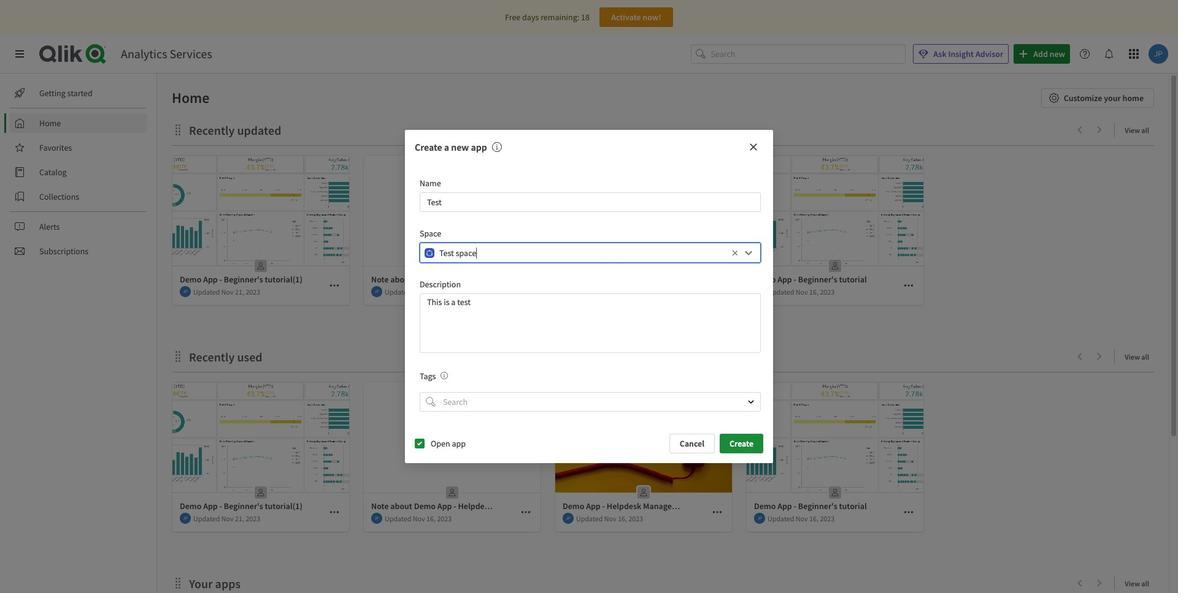 Task type: describe. For each thing, give the bounding box(es) containing it.
collections
[[39, 191, 79, 202]]

subscriptions
[[39, 246, 88, 257]]

recently updated link
[[189, 123, 286, 138]]

demo app - beginner's tutorial(1) for used
[[180, 501, 303, 512]]

getting started link
[[10, 83, 147, 103]]

start typing a tag name. select an existing tag or create a new tag by pressing enter or comma. press backspace to remove a tag. image
[[441, 372, 448, 380]]

updated nov 16, 2023 link for used
[[364, 383, 541, 533]]

advisor
[[976, 48, 1003, 60]]

catalog link
[[10, 163, 147, 182]]

space
[[420, 228, 441, 239]]

updated nov 16, 2023 link for updated
[[364, 156, 541, 306]]

recently for recently updated
[[189, 123, 235, 138]]

move collection image for your
[[172, 578, 184, 590]]

your
[[1104, 93, 1121, 104]]

view all link for recently used
[[1125, 349, 1154, 364]]

customize your home button
[[1041, 88, 1154, 108]]

name
[[420, 178, 441, 189]]

close sidebar menu image
[[15, 49, 25, 59]]

free
[[505, 12, 521, 23]]

days
[[522, 12, 539, 23]]

activate now! link
[[599, 7, 673, 27]]

demo app - helpdesk management
[[563, 501, 691, 512]]

recently for recently used
[[189, 350, 235, 365]]

ask insight advisor button
[[913, 44, 1009, 64]]

tutorial for used
[[839, 501, 867, 512]]

started
[[67, 88, 93, 99]]

your apps link
[[189, 577, 245, 592]]

catalog
[[39, 167, 67, 178]]

1 vertical spatial app
[[452, 439, 466, 450]]

demo app - beginner's tutorial for recently updated
[[754, 274, 867, 285]]

tutorial(1) for recently used
[[265, 501, 303, 512]]

21, for used
[[235, 515, 244, 524]]

view for recently used
[[1125, 353, 1140, 362]]

recently used link
[[189, 350, 267, 365]]

now!
[[643, 12, 661, 23]]

Search text field
[[441, 393, 737, 412]]

home inside main content
[[172, 88, 210, 107]]

activate now!
[[611, 12, 661, 23]]

updated nov 21, 2023 for updated
[[193, 287, 260, 297]]

updated
[[237, 123, 281, 138]]

remaining:
[[541, 12, 579, 23]]

home main content
[[152, 74, 1178, 594]]

services
[[170, 46, 212, 61]]

favorites link
[[10, 138, 147, 158]]

cancel button
[[669, 434, 715, 454]]

insight
[[948, 48, 974, 60]]

search element
[[426, 398, 436, 407]]

management
[[643, 501, 691, 512]]

ask insight advisor
[[933, 48, 1003, 60]]

new
[[451, 141, 469, 153]]

collections link
[[10, 187, 147, 207]]

helpdesk
[[607, 501, 641, 512]]

tags
[[420, 371, 436, 382]]

alerts
[[39, 222, 60, 233]]

search image
[[426, 398, 436, 407]]

subscriptions link
[[10, 242, 147, 261]]

used
[[237, 350, 262, 365]]



Task type: locate. For each thing, give the bounding box(es) containing it.
james peterson image
[[371, 287, 382, 298], [563, 287, 574, 298], [180, 514, 191, 525], [371, 514, 382, 525]]

nov
[[221, 287, 234, 297], [413, 287, 425, 297], [604, 287, 616, 297], [796, 287, 808, 297], [221, 515, 234, 524], [413, 515, 425, 524], [604, 515, 616, 524], [796, 515, 808, 524]]

favorites
[[39, 142, 72, 153]]

2023
[[246, 287, 260, 297], [437, 287, 452, 297], [629, 287, 643, 297], [820, 287, 835, 297], [246, 515, 260, 524], [437, 515, 452, 524], [629, 515, 643, 524], [820, 515, 835, 524]]

view all link for recently updated
[[1125, 122, 1154, 137]]

0 vertical spatial 21,
[[235, 287, 244, 297]]

updated nov 16, 2023 link
[[364, 156, 541, 306], [555, 156, 732, 306], [364, 383, 541, 533]]

2 view from the top
[[1125, 353, 1140, 362]]

Space text field
[[439, 243, 729, 263]]

personal element
[[251, 256, 271, 276], [442, 256, 462, 276], [634, 256, 654, 276], [825, 256, 845, 276], [251, 484, 271, 503], [442, 484, 462, 503], [634, 484, 654, 503], [825, 484, 845, 503]]

recently right move collection image
[[189, 123, 235, 138]]

updated nov 21, 2023 for used
[[193, 515, 260, 524]]

demo
[[180, 274, 201, 285], [754, 274, 776, 285], [180, 501, 201, 512], [563, 501, 584, 512], [754, 501, 776, 512]]

create down open icon
[[730, 439, 754, 450]]

0 vertical spatial app
[[471, 141, 487, 153]]

beginner's
[[224, 274, 263, 285], [798, 274, 837, 285], [224, 501, 263, 512], [798, 501, 837, 512]]

move collection image for recently
[[172, 351, 184, 363]]

create
[[415, 141, 442, 153], [730, 439, 754, 450]]

demo app - beginner's tutorial(1) for updated
[[180, 274, 303, 285]]

18
[[581, 12, 590, 23]]

1 vertical spatial view
[[1125, 353, 1140, 362]]

0 vertical spatial view all
[[1125, 126, 1149, 135]]

all
[[1142, 126, 1149, 135], [1142, 353, 1149, 362], [1142, 580, 1149, 589]]

0 vertical spatial updated nov 21, 2023
[[193, 287, 260, 297]]

getting started
[[39, 88, 93, 99]]

open image
[[747, 399, 755, 406]]

start typing a tag name. select an existing tag or create a new tag by pressing enter or comma. press backspace to remove a tag. tooltip
[[436, 371, 448, 382]]

1 vertical spatial view all link
[[1125, 349, 1154, 364]]

1 horizontal spatial app
[[471, 141, 487, 153]]

1 vertical spatial recently
[[189, 350, 235, 365]]

1 vertical spatial home
[[39, 118, 61, 129]]

your
[[189, 577, 213, 592]]

Search text field
[[711, 44, 906, 64]]

analytics services
[[121, 46, 212, 61]]

1 tutorial(1) from the top
[[265, 274, 303, 285]]

app right open
[[452, 439, 466, 450]]

1 view from the top
[[1125, 126, 1140, 135]]

0 vertical spatial move collection image
[[172, 351, 184, 363]]

1 vertical spatial updated nov 21, 2023
[[193, 515, 260, 524]]

1 vertical spatial demo app - beginner's tutorial
[[754, 501, 867, 512]]

2 21, from the top
[[235, 515, 244, 524]]

2 demo app - beginner's tutorial from the top
[[754, 501, 867, 512]]

0 vertical spatial view
[[1125, 126, 1140, 135]]

home inside navigation pane "element"
[[39, 118, 61, 129]]

3 view all from the top
[[1125, 580, 1149, 589]]

-
[[219, 274, 222, 285], [794, 274, 797, 285], [219, 501, 222, 512], [602, 501, 605, 512], [794, 501, 797, 512]]

home up favorites
[[39, 118, 61, 129]]

customize
[[1064, 93, 1102, 104]]

create for create
[[730, 439, 754, 450]]

1 vertical spatial tutorial
[[839, 501, 867, 512]]

move collection image left "recently used"
[[172, 351, 184, 363]]

tutorial for updated
[[839, 274, 867, 285]]

3 all from the top
[[1142, 580, 1149, 589]]

updated nov 16, 2023
[[385, 287, 452, 297], [576, 287, 643, 297], [768, 287, 835, 297], [385, 515, 452, 524], [576, 515, 643, 524], [768, 515, 835, 524]]

app
[[203, 274, 218, 285], [778, 274, 792, 285], [203, 501, 218, 512], [586, 501, 601, 512], [778, 501, 792, 512]]

move collection image
[[172, 124, 184, 136]]

searchbar element
[[691, 44, 906, 64]]

analytics
[[121, 46, 167, 61]]

view for your apps
[[1125, 580, 1140, 589]]

1 vertical spatial all
[[1142, 353, 1149, 362]]

view all for your apps
[[1125, 580, 1149, 589]]

0 horizontal spatial create
[[415, 141, 442, 153]]

2 view all link from the top
[[1125, 349, 1154, 364]]

view all link for your apps
[[1125, 576, 1154, 592]]

recently used
[[189, 350, 262, 365]]

2 tutorial from the top
[[839, 501, 867, 512]]

view
[[1125, 126, 1140, 135], [1125, 353, 1140, 362], [1125, 580, 1140, 589]]

create a new app dialog
[[405, 130, 773, 464]]

demo app - beginner's tutorial
[[754, 274, 867, 285], [754, 501, 867, 512]]

21,
[[235, 287, 244, 297], [235, 515, 244, 524]]

create inside button
[[730, 439, 754, 450]]

2 vertical spatial view
[[1125, 580, 1140, 589]]

cancel
[[680, 439, 704, 450]]

21, for updated
[[235, 287, 244, 297]]

1 vertical spatial move collection image
[[172, 578, 184, 590]]

2 vertical spatial all
[[1142, 580, 1149, 589]]

getting
[[39, 88, 66, 99]]

view all for recently used
[[1125, 353, 1149, 362]]

updated
[[193, 287, 220, 297], [385, 287, 411, 297], [576, 287, 603, 297], [768, 287, 794, 297], [193, 515, 220, 524], [385, 515, 411, 524], [576, 515, 603, 524], [768, 515, 794, 524]]

ask
[[933, 48, 947, 60]]

0 vertical spatial demo app - beginner's tutorial(1)
[[180, 274, 303, 285]]

16,
[[427, 287, 436, 297], [618, 287, 627, 297], [809, 287, 819, 297], [427, 515, 436, 524], [618, 515, 627, 524], [809, 515, 819, 524]]

2 tutorial(1) from the top
[[265, 501, 303, 512]]

demo app - beginner's tutorial for recently used
[[754, 501, 867, 512]]

2 view all from the top
[[1125, 353, 1149, 362]]

Description text field
[[420, 294, 761, 353]]

alerts link
[[10, 217, 147, 237]]

home link
[[10, 114, 147, 133]]

move collection image left 'your'
[[172, 578, 184, 590]]

create for create a new app
[[415, 141, 442, 153]]

1 updated nov 21, 2023 from the top
[[193, 287, 260, 297]]

0 horizontal spatial app
[[452, 439, 466, 450]]

2 updated nov 21, 2023 from the top
[[193, 515, 260, 524]]

tutorial(1)
[[265, 274, 303, 285], [265, 501, 303, 512]]

demo app - beginner's tutorial(1)
[[180, 274, 303, 285], [180, 501, 303, 512]]

1 all from the top
[[1142, 126, 1149, 135]]

qlik sense app image
[[172, 156, 349, 266], [555, 156, 732, 266], [747, 156, 923, 266], [172, 383, 349, 493], [555, 383, 732, 493], [747, 383, 923, 493]]

your apps
[[189, 577, 241, 592]]

1 vertical spatial demo app - beginner's tutorial(1)
[[180, 501, 303, 512]]

create left a
[[415, 141, 442, 153]]

1 horizontal spatial home
[[172, 88, 210, 107]]

0 vertical spatial tutorial
[[839, 274, 867, 285]]

1 horizontal spatial create
[[730, 439, 754, 450]]

view all for recently updated
[[1125, 126, 1149, 135]]

0 vertical spatial home
[[172, 88, 210, 107]]

1 view all from the top
[[1125, 126, 1149, 135]]

1 view all link from the top
[[1125, 122, 1154, 137]]

open app
[[431, 439, 466, 450]]

move collection image
[[172, 351, 184, 363], [172, 578, 184, 590]]

1 tutorial from the top
[[839, 274, 867, 285]]

0 vertical spatial tutorial(1)
[[265, 274, 303, 285]]

1 vertical spatial create
[[730, 439, 754, 450]]

tutorial(1) for recently updated
[[265, 274, 303, 285]]

2 vertical spatial view all
[[1125, 580, 1149, 589]]

view for recently updated
[[1125, 126, 1140, 135]]

description
[[420, 279, 461, 290]]

0 vertical spatial all
[[1142, 126, 1149, 135]]

3 view from the top
[[1125, 580, 1140, 589]]

2 vertical spatial view all link
[[1125, 576, 1154, 592]]

0 horizontal spatial home
[[39, 118, 61, 129]]

apps
[[215, 577, 241, 592]]

all for recently updated
[[1142, 126, 1149, 135]]

recently updated
[[189, 123, 281, 138]]

0 vertical spatial view all link
[[1125, 122, 1154, 137]]

app
[[471, 141, 487, 153], [452, 439, 466, 450]]

navigation pane element
[[0, 79, 156, 266]]

tutorial
[[839, 274, 867, 285], [839, 501, 867, 512]]

0 vertical spatial recently
[[189, 123, 235, 138]]

analytics services element
[[121, 46, 212, 61]]

app right new
[[471, 141, 487, 153]]

home up move collection image
[[172, 88, 210, 107]]

1 demo app - beginner's tutorial from the top
[[754, 274, 867, 285]]

james peterson image
[[180, 287, 191, 298], [754, 287, 765, 298], [563, 514, 574, 525], [754, 514, 765, 525]]

open
[[431, 439, 450, 450]]

recently
[[189, 123, 235, 138], [189, 350, 235, 365]]

all for recently used
[[1142, 353, 1149, 362]]

2 all from the top
[[1142, 353, 1149, 362]]

free days remaining: 18
[[505, 12, 590, 23]]

0 vertical spatial demo app - beginner's tutorial
[[754, 274, 867, 285]]

james peterson element
[[180, 287, 191, 298], [371, 287, 382, 298], [563, 287, 574, 298], [754, 287, 765, 298], [180, 514, 191, 525], [371, 514, 382, 525], [563, 514, 574, 525], [754, 514, 765, 525]]

0 vertical spatial create
[[415, 141, 442, 153]]

home
[[1123, 93, 1144, 104]]

1 21, from the top
[[235, 287, 244, 297]]

recently left the used
[[189, 350, 235, 365]]

1 vertical spatial tutorial(1)
[[265, 501, 303, 512]]

updated nov 21, 2023
[[193, 287, 260, 297], [193, 515, 260, 524]]

activate
[[611, 12, 641, 23]]

all for your apps
[[1142, 580, 1149, 589]]

Name text field
[[420, 193, 761, 212]]

1 demo app - beginner's tutorial(1) from the top
[[180, 274, 303, 285]]

a
[[444, 141, 449, 153]]

home
[[172, 88, 210, 107], [39, 118, 61, 129]]

view all
[[1125, 126, 1149, 135], [1125, 353, 1149, 362], [1125, 580, 1149, 589]]

create a new app
[[415, 141, 487, 153]]

create button
[[720, 434, 763, 454]]

customize your home
[[1064, 93, 1144, 104]]

3 view all link from the top
[[1125, 576, 1154, 592]]

1 vertical spatial 21,
[[235, 515, 244, 524]]

2 demo app - beginner's tutorial(1) from the top
[[180, 501, 303, 512]]

1 vertical spatial view all
[[1125, 353, 1149, 362]]

view all link
[[1125, 122, 1154, 137], [1125, 349, 1154, 364], [1125, 576, 1154, 592]]



Task type: vqa. For each thing, say whether or not it's contained in the screenshot.
leftmost of
no



